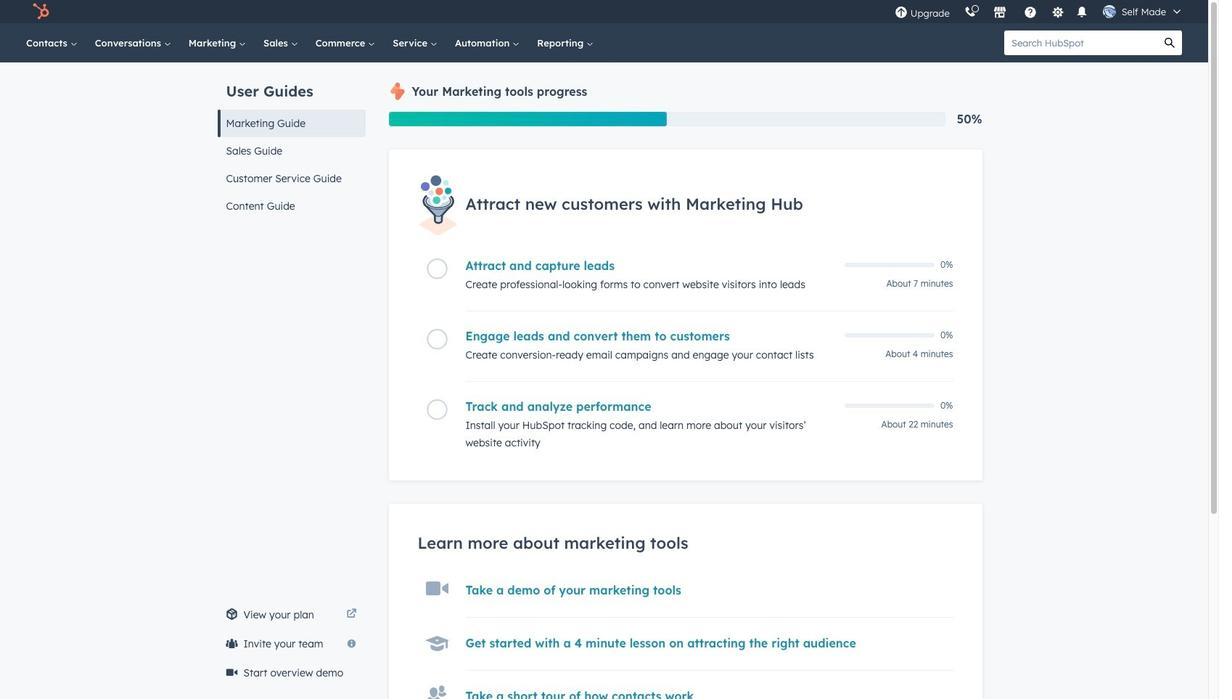 Task type: describe. For each thing, give the bounding box(es) containing it.
link opens in a new window image
[[347, 606, 357, 624]]

ruby anderson image
[[1103, 5, 1116, 18]]

link opens in a new window image
[[347, 609, 357, 620]]



Task type: vqa. For each thing, say whether or not it's contained in the screenshot.
HubSpot link
no



Task type: locate. For each thing, give the bounding box(es) containing it.
menu
[[888, 0, 1191, 23]]

Search HubSpot search field
[[1005, 30, 1158, 55]]

user guides element
[[217, 62, 365, 220]]

marketplaces image
[[994, 7, 1007, 20]]

progress bar
[[389, 112, 667, 126]]



